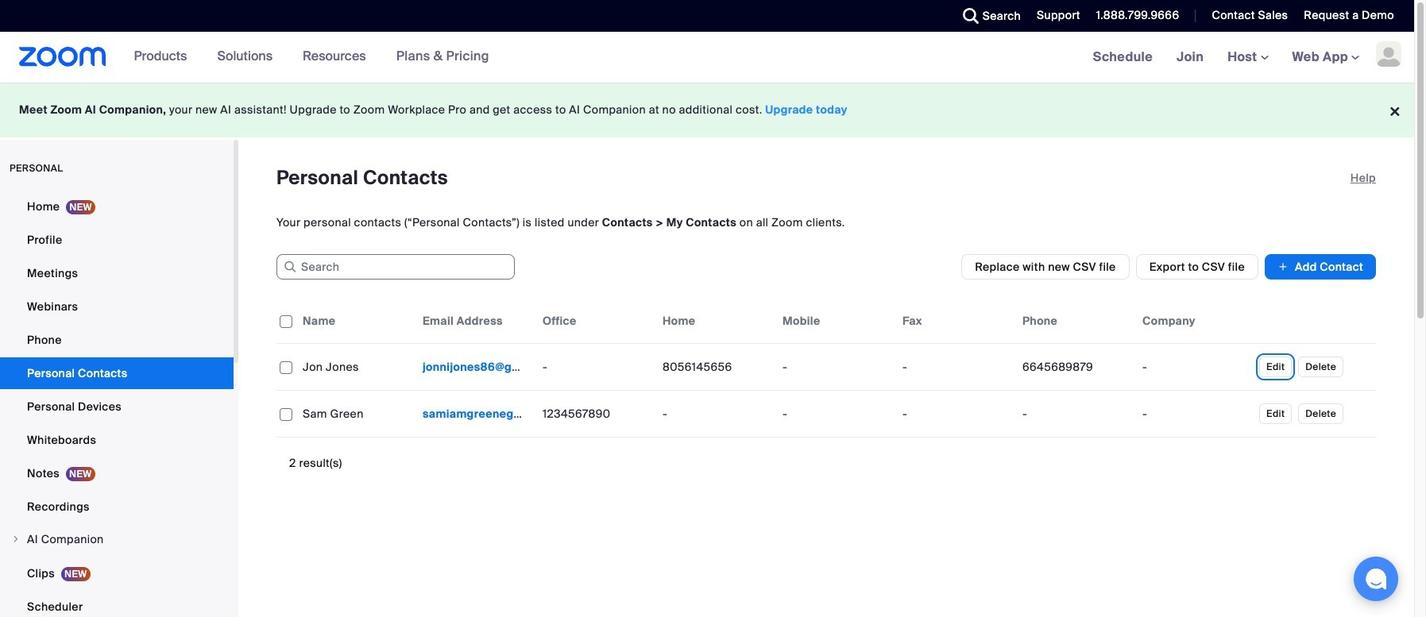 Task type: describe. For each thing, give the bounding box(es) containing it.
meetings navigation
[[1081, 32, 1415, 83]]

profile picture image
[[1376, 41, 1402, 67]]

open chat image
[[1365, 568, 1388, 590]]

product information navigation
[[106, 32, 501, 83]]



Task type: locate. For each thing, give the bounding box(es) containing it.
add image
[[1278, 259, 1289, 275]]

personal menu menu
[[0, 191, 234, 617]]

right image
[[11, 535, 21, 544]]

banner
[[0, 32, 1415, 83]]

cell
[[416, 351, 536, 383], [1016, 351, 1136, 383], [1136, 351, 1256, 383], [416, 398, 536, 430], [1016, 398, 1136, 430], [1136, 398, 1256, 430]]

Search Contacts Input text field
[[277, 254, 515, 280]]

footer
[[0, 83, 1415, 137]]

zoom logo image
[[19, 47, 106, 67]]

menu item
[[0, 524, 234, 556]]

application
[[277, 299, 1388, 450]]



Task type: vqa. For each thing, say whether or not it's contained in the screenshot.
high-
no



